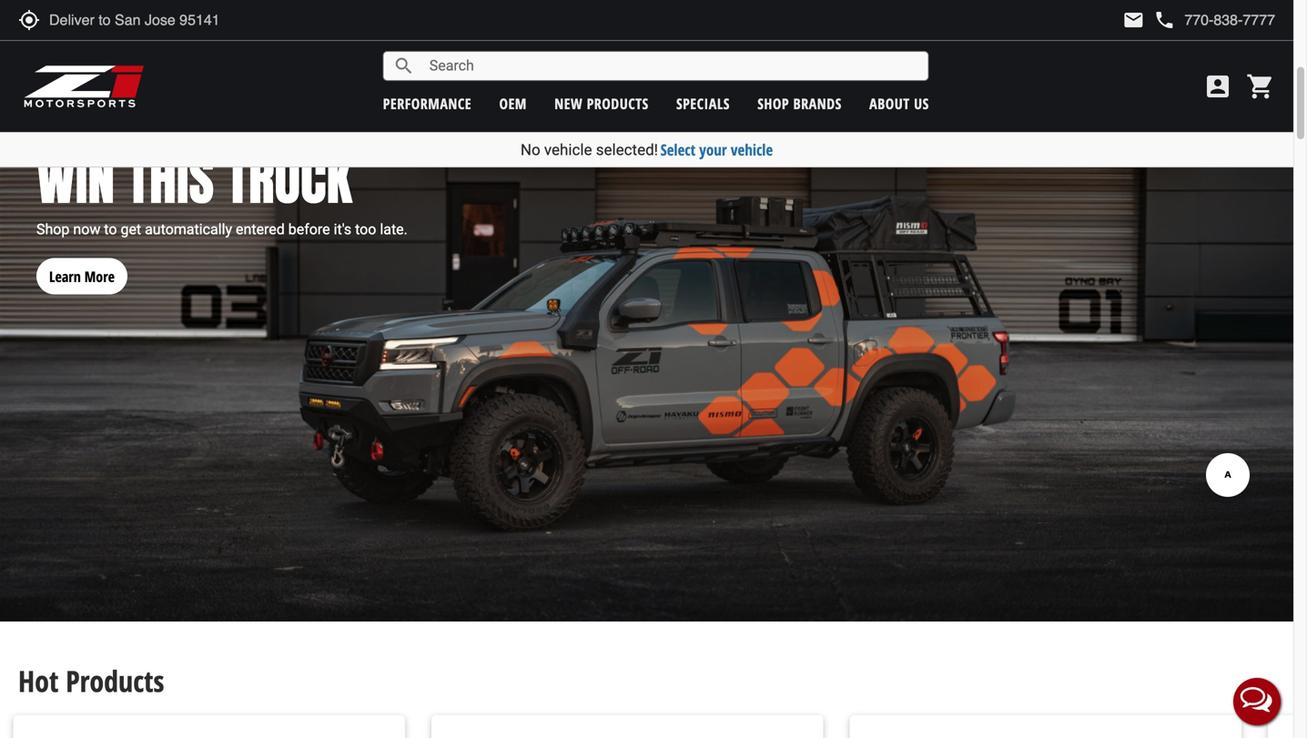 Task type: vqa. For each thing, say whether or not it's contained in the screenshot.
ABOUT
yes



Task type: locate. For each thing, give the bounding box(es) containing it.
specials link
[[676, 94, 730, 113]]

entered
[[236, 221, 285, 238]]

products
[[587, 94, 649, 113]]

us
[[914, 94, 929, 113]]

shop brands link
[[758, 94, 842, 113]]

shop left now
[[36, 221, 70, 238]]

learn
[[49, 266, 81, 286]]

my_location
[[18, 9, 40, 31]]

specials
[[676, 94, 730, 113]]

vehicle right no
[[544, 141, 592, 159]]

vehicle right your
[[731, 139, 773, 160]]

learn more link
[[36, 240, 127, 295]]

search
[[393, 55, 415, 77]]

shop
[[758, 94, 789, 113], [36, 221, 70, 238]]

your
[[699, 139, 727, 160]]

0 horizontal spatial shop
[[36, 221, 70, 238]]

win this truck shop now to get automatically entered before it's too late.
[[36, 139, 408, 238]]

performance link
[[383, 94, 472, 113]]

vehicle
[[731, 139, 773, 160], [544, 141, 592, 159]]

no vehicle selected! select your vehicle
[[521, 139, 773, 160]]

products
[[66, 661, 164, 701]]

shop left brands
[[758, 94, 789, 113]]

oem link
[[499, 94, 527, 113]]

1 vertical spatial shop
[[36, 221, 70, 238]]

1 horizontal spatial shop
[[758, 94, 789, 113]]

mail
[[1123, 9, 1145, 31]]

win
[[36, 139, 115, 221]]

select your vehicle link
[[660, 139, 773, 160]]

Search search field
[[415, 52, 928, 80]]

about us
[[869, 94, 929, 113]]

0 horizontal spatial vehicle
[[544, 141, 592, 159]]

shopping_cart
[[1246, 72, 1275, 101]]

shop inside win this truck shop now to get automatically entered before it's too late.
[[36, 221, 70, 238]]

it's
[[334, 221, 351, 238]]

0 vertical spatial shop
[[758, 94, 789, 113]]

oem
[[499, 94, 527, 113]]

account_box link
[[1199, 72, 1237, 101]]

selected!
[[596, 141, 658, 159]]

to
[[104, 221, 117, 238]]



Task type: describe. For each thing, give the bounding box(es) containing it.
new
[[555, 94, 583, 113]]

phone link
[[1154, 9, 1275, 31]]

new products link
[[555, 94, 649, 113]]

no
[[521, 141, 540, 159]]

about us link
[[869, 94, 929, 113]]

mail link
[[1123, 9, 1145, 31]]

hot
[[18, 661, 59, 701]]

new products
[[555, 94, 649, 113]]

vehicle inside no vehicle selected! select your vehicle
[[544, 141, 592, 159]]

late.
[[380, 221, 408, 238]]

z1 motorsports logo image
[[23, 64, 145, 109]]

brands
[[793, 94, 842, 113]]

select
[[660, 139, 696, 160]]

account_box
[[1203, 72, 1233, 101]]

this
[[128, 139, 214, 221]]

shop brands
[[758, 94, 842, 113]]

learn more
[[49, 266, 115, 286]]

about
[[869, 94, 910, 113]]

too
[[355, 221, 376, 238]]

truck
[[227, 139, 352, 221]]

'tis the season spread some cheer with our massive selection of z1 products image
[[0, 0, 1293, 75]]

phone
[[1154, 9, 1175, 31]]

shopping_cart link
[[1242, 72, 1275, 101]]

automatically
[[145, 221, 232, 238]]

win this truck shop now to get automatically entered before it's too late. image
[[0, 105, 1293, 622]]

performance
[[383, 94, 472, 113]]

1 horizontal spatial vehicle
[[731, 139, 773, 160]]

before
[[288, 221, 330, 238]]

mail phone
[[1123, 9, 1175, 31]]

more
[[84, 266, 115, 286]]

now
[[73, 221, 100, 238]]

get
[[121, 221, 141, 238]]

hot products
[[18, 661, 164, 701]]



